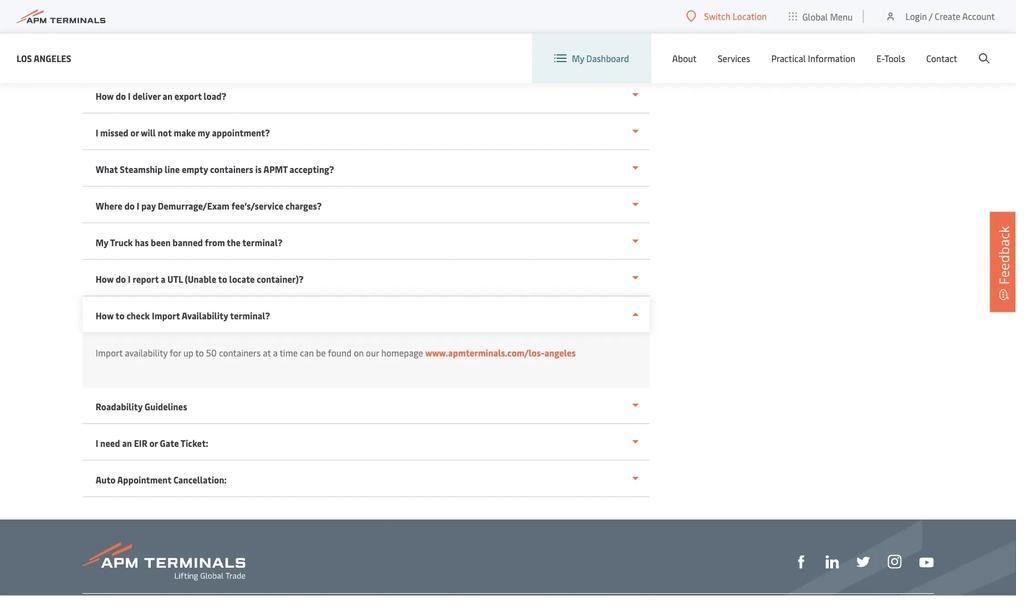 Task type: vqa. For each thing, say whether or not it's contained in the screenshot.
the middle News
no



Task type: describe. For each thing, give the bounding box(es) containing it.
i for pay
[[137, 200, 139, 212]]

a inside dropdown button
[[161, 274, 166, 285]]

containers inside "dropdown button"
[[210, 164, 254, 176]]

the
[[227, 237, 241, 249]]

i need an eir or gate ticket: button
[[82, 425, 651, 461]]

load?
[[204, 90, 227, 102]]

create
[[936, 10, 961, 22]]

availability
[[182, 310, 228, 322]]

1 vertical spatial containers
[[219, 347, 261, 359]]

line
[[165, 164, 180, 176]]

i left missed at the left top
[[96, 127, 98, 139]]

my for my truck has been banned from the terminal?
[[96, 237, 108, 249]]

utl
[[168, 274, 183, 285]]

1 horizontal spatial an
[[163, 90, 173, 102]]

global
[[803, 10, 829, 22]]

linkedin image
[[826, 556, 840, 569]]

how do i deliver an export load?
[[96, 90, 227, 102]]

terminal? inside dropdown button
[[243, 237, 283, 249]]

how for how do i deliver an export load?
[[96, 90, 114, 102]]

i for deliver
[[128, 90, 131, 102]]

cancellation:
[[173, 474, 227, 486]]

contact
[[927, 52, 958, 64]]

my dashboard
[[572, 52, 630, 64]]

what steamship line empty containers is apmt accepting?
[[96, 164, 334, 176]]

how do i report a utl (unable to locate container)?
[[96, 274, 304, 285]]

location
[[733, 10, 768, 22]]

angeles
[[545, 347, 576, 359]]

how to check import availability terminal? button
[[82, 297, 651, 333]]

my dashboard button
[[555, 33, 630, 83]]

export
[[175, 90, 202, 102]]

ticket:
[[181, 438, 208, 450]]

steamship
[[120, 164, 163, 176]]

banned
[[173, 237, 203, 249]]

at
[[263, 347, 271, 359]]

found
[[328, 347, 352, 359]]

50
[[206, 347, 217, 359]]

how for how to check import availability terminal?
[[96, 310, 114, 322]]

how do i deliver an export load? button
[[82, 77, 651, 114]]

/
[[930, 10, 933, 22]]

i for report
[[128, 274, 131, 285]]

1 vertical spatial a
[[273, 347, 278, 359]]

what steamship line empty containers is apmt accepting? button
[[82, 151, 651, 187]]

how to check import availability terminal?
[[96, 310, 270, 322]]

about button
[[673, 33, 697, 83]]

how for how do i report a utl (unable to locate container)?
[[96, 274, 114, 285]]

services
[[718, 52, 751, 64]]

apmt footer logo image
[[82, 542, 246, 581]]

los angeles
[[17, 52, 71, 64]]

pay
[[141, 200, 156, 212]]

auto appointment cancellation:
[[96, 474, 227, 486]]

i missed or will not make my appointment? button
[[82, 114, 651, 151]]

how do i report a utl (unable to locate container)? button
[[82, 260, 651, 297]]

auto appointment cancellation: button
[[82, 461, 651, 498]]

i need an eir or gate ticket:
[[96, 438, 208, 450]]

do for deliver
[[116, 90, 126, 102]]

switch location
[[705, 10, 768, 22]]

report
[[133, 274, 159, 285]]

global menu button
[[779, 0, 865, 33]]

appointment
[[117, 474, 172, 486]]

is
[[255, 164, 262, 176]]

fee's/service
[[232, 200, 284, 212]]

1 horizontal spatial to
[[196, 347, 204, 359]]

los
[[17, 52, 32, 64]]

availability
[[125, 347, 168, 359]]

need
[[100, 438, 120, 450]]

roadability
[[96, 401, 143, 413]]

make
[[174, 127, 196, 139]]

e-tools
[[877, 52, 906, 64]]

demurrage/exam
[[158, 200, 230, 212]]

homepage
[[382, 347, 423, 359]]

feedback button
[[991, 212, 1017, 312]]

my
[[198, 127, 210, 139]]

practical
[[772, 52, 807, 64]]

practical information button
[[772, 33, 856, 83]]

e-tools button
[[877, 33, 906, 83]]

empty
[[182, 164, 208, 176]]

(unable
[[185, 274, 217, 285]]

roadability guidelines
[[96, 401, 187, 413]]

guidelines
[[145, 401, 187, 413]]

to inside how to check import availability terminal? dropdown button
[[116, 310, 125, 322]]



Task type: locate. For each thing, give the bounding box(es) containing it.
0 vertical spatial containers
[[210, 164, 254, 176]]

time
[[280, 347, 298, 359]]

eir
[[134, 438, 147, 450]]

1 vertical spatial import
[[96, 347, 123, 359]]

a
[[161, 274, 166, 285], [273, 347, 278, 359]]

1 vertical spatial do
[[124, 200, 135, 212]]

0 vertical spatial to
[[218, 274, 227, 285]]

www.apmterminals.com/los-angeles link
[[426, 347, 576, 359]]

import availability for up to 50 containers at a time can be found on our homepage www.apmterminals.com/los-angeles
[[96, 347, 576, 359]]

import left the availability
[[96, 347, 123, 359]]

0 vertical spatial do
[[116, 90, 126, 102]]

dashboard
[[587, 52, 630, 64]]

2 how from the top
[[96, 274, 114, 285]]

www.apmterminals.com/los-
[[426, 347, 545, 359]]

roadability guidelines button
[[82, 388, 651, 425]]

i left report at the top
[[128, 274, 131, 285]]

import inside dropdown button
[[152, 310, 180, 322]]

e-
[[877, 52, 885, 64]]

0 horizontal spatial my
[[96, 237, 108, 249]]

login
[[906, 10, 928, 22]]

feedback
[[996, 226, 1014, 285]]

auto
[[96, 474, 116, 486]]

1 vertical spatial my
[[96, 237, 108, 249]]

services button
[[718, 33, 751, 83]]

to right up
[[196, 347, 204, 359]]

not
[[158, 127, 172, 139]]

my inside popup button
[[572, 52, 585, 64]]

2 horizontal spatial to
[[218, 274, 227, 285]]

do for pay
[[124, 200, 135, 212]]

3 how from the top
[[96, 310, 114, 322]]

shape link
[[795, 554, 809, 569]]

login / create account
[[906, 10, 996, 22]]

how inside how do i deliver an export load? dropdown button
[[96, 90, 114, 102]]

account
[[963, 10, 996, 22]]

0 horizontal spatial a
[[161, 274, 166, 285]]

containers
[[210, 164, 254, 176], [219, 347, 261, 359]]

be
[[316, 347, 326, 359]]

how down truck
[[96, 274, 114, 285]]

been
[[151, 237, 171, 249]]

or left will
[[131, 127, 139, 139]]

0 vertical spatial my
[[572, 52, 585, 64]]

our
[[366, 347, 379, 359]]

0 vertical spatial an
[[163, 90, 173, 102]]

1 horizontal spatial or
[[149, 438, 158, 450]]

how inside how to check import availability terminal? dropdown button
[[96, 310, 114, 322]]

1 horizontal spatial a
[[273, 347, 278, 359]]

how inside how do i report a utl (unable to locate container)? dropdown button
[[96, 274, 114, 285]]

global menu
[[803, 10, 854, 22]]

about
[[673, 52, 697, 64]]

for
[[170, 347, 181, 359]]

a right at
[[273, 347, 278, 359]]

gate
[[160, 438, 179, 450]]

switch
[[705, 10, 731, 22]]

2 vertical spatial to
[[196, 347, 204, 359]]

los angeles link
[[17, 51, 71, 65]]

0 horizontal spatial import
[[96, 347, 123, 359]]

how left 'check'
[[96, 310, 114, 322]]

i missed or will not make my appointment?
[[96, 127, 270, 139]]

an left eir
[[122, 438, 132, 450]]

how
[[96, 90, 114, 102], [96, 274, 114, 285], [96, 310, 114, 322]]

0 vertical spatial or
[[131, 127, 139, 139]]

from
[[205, 237, 225, 249]]

an
[[163, 90, 173, 102], [122, 438, 132, 450]]

twitter image
[[857, 556, 871, 569]]

truck
[[110, 237, 133, 249]]

my truck has been banned from the terminal?
[[96, 237, 283, 249]]

0 vertical spatial import
[[152, 310, 180, 322]]

missed
[[100, 127, 129, 139]]

to left 'check'
[[116, 310, 125, 322]]

containers left at
[[219, 347, 261, 359]]

apmt
[[264, 164, 288, 176]]

do
[[116, 90, 126, 102], [124, 200, 135, 212], [116, 274, 126, 285]]

youtube image
[[920, 558, 935, 568]]

what
[[96, 164, 118, 176]]

0 vertical spatial how
[[96, 90, 114, 102]]

my left dashboard
[[572, 52, 585, 64]]

1 vertical spatial how
[[96, 274, 114, 285]]

where do i pay demurrage/exam fee's/service charges?
[[96, 200, 322, 212]]

do left deliver
[[116, 90, 126, 102]]

0 horizontal spatial to
[[116, 310, 125, 322]]

to left locate
[[218, 274, 227, 285]]

fill 44 link
[[857, 554, 871, 569]]

1 horizontal spatial import
[[152, 310, 180, 322]]

will
[[141, 127, 156, 139]]

to inside how do i report a utl (unable to locate container)? dropdown button
[[218, 274, 227, 285]]

1 horizontal spatial my
[[572, 52, 585, 64]]

terminal? inside dropdown button
[[230, 310, 270, 322]]

tools
[[885, 52, 906, 64]]

or right eir
[[149, 438, 158, 450]]

do left pay
[[124, 200, 135, 212]]

my left truck
[[96, 237, 108, 249]]

1 vertical spatial terminal?
[[230, 310, 270, 322]]

charges?
[[286, 200, 322, 212]]

0 horizontal spatial an
[[122, 438, 132, 450]]

you tube link
[[920, 555, 935, 569]]

accepting?
[[290, 164, 334, 176]]

appointment?
[[212, 127, 270, 139]]

i left deliver
[[128, 90, 131, 102]]

my inside dropdown button
[[96, 237, 108, 249]]

containers left is
[[210, 164, 254, 176]]

instagram image
[[889, 555, 902, 569]]

i left need
[[96, 438, 98, 450]]

deliver
[[133, 90, 161, 102]]

practical information
[[772, 52, 856, 64]]

terminal?
[[243, 237, 283, 249], [230, 310, 270, 322]]

menu
[[831, 10, 854, 22]]

to
[[218, 274, 227, 285], [116, 310, 125, 322], [196, 347, 204, 359]]

contact button
[[927, 33, 958, 83]]

up
[[183, 347, 194, 359]]

container)?
[[257, 274, 304, 285]]

do for report
[[116, 274, 126, 285]]

locate
[[229, 274, 255, 285]]

linkedin__x28_alt_x29__3_ link
[[826, 554, 840, 569]]

a left the "utl"
[[161, 274, 166, 285]]

1 vertical spatial an
[[122, 438, 132, 450]]

2 vertical spatial do
[[116, 274, 126, 285]]

my truck has been banned from the terminal? button
[[82, 224, 651, 260]]

on
[[354, 347, 364, 359]]

login / create account link
[[886, 0, 996, 33]]

my for my dashboard
[[572, 52, 585, 64]]

where do i pay demurrage/exam fee's/service charges? button
[[82, 187, 651, 224]]

terminal? right 'the'
[[243, 237, 283, 249]]

an left export
[[163, 90, 173, 102]]

i
[[128, 90, 131, 102], [96, 127, 98, 139], [137, 200, 139, 212], [128, 274, 131, 285], [96, 438, 98, 450]]

instagram link
[[889, 554, 902, 569]]

1 vertical spatial or
[[149, 438, 158, 450]]

terminal? down locate
[[230, 310, 270, 322]]

import right 'check'
[[152, 310, 180, 322]]

switch location button
[[687, 10, 768, 22]]

how up missed at the left top
[[96, 90, 114, 102]]

0 horizontal spatial or
[[131, 127, 139, 139]]

0 vertical spatial terminal?
[[243, 237, 283, 249]]

import
[[152, 310, 180, 322], [96, 347, 123, 359]]

0 vertical spatial a
[[161, 274, 166, 285]]

i left pay
[[137, 200, 139, 212]]

do left report at the top
[[116, 274, 126, 285]]

my
[[572, 52, 585, 64], [96, 237, 108, 249]]

1 vertical spatial to
[[116, 310, 125, 322]]

facebook image
[[795, 556, 809, 569]]

1 how from the top
[[96, 90, 114, 102]]

2 vertical spatial how
[[96, 310, 114, 322]]



